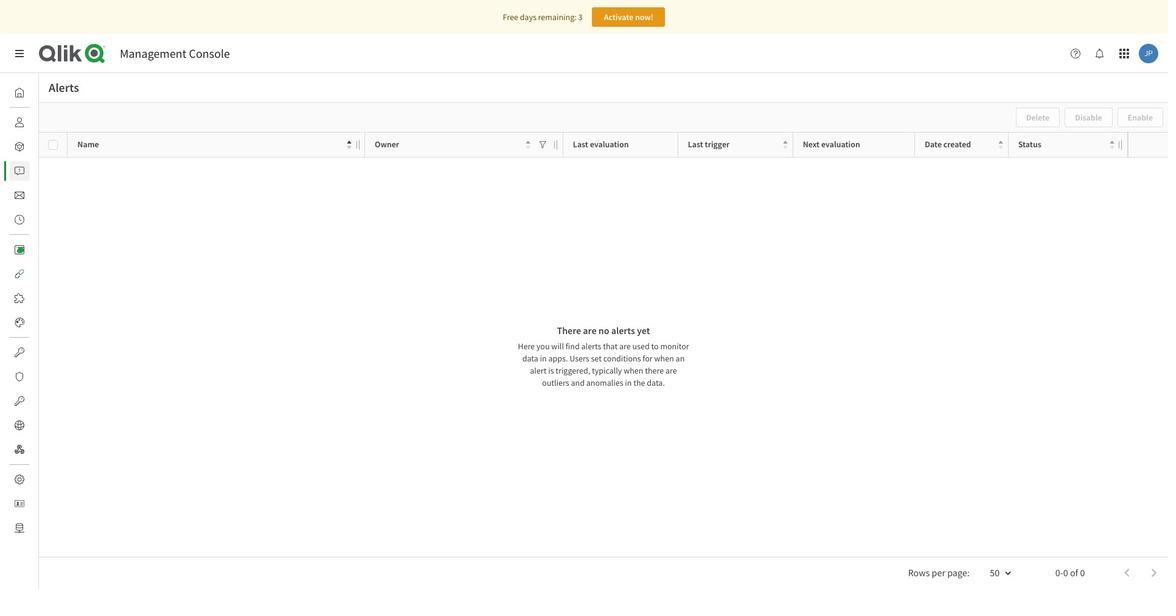 Task type: vqa. For each thing, say whether or not it's contained in the screenshot.
Users
yes



Task type: locate. For each thing, give the bounding box(es) containing it.
home
[[39, 87, 60, 98]]

typically
[[592, 365, 622, 376]]

events image
[[15, 215, 24, 225]]

2 0 from the left
[[1080, 566, 1085, 578]]

0 vertical spatial in
[[540, 353, 547, 364]]

conditions
[[603, 353, 641, 364]]

1 vertical spatial when
[[624, 365, 643, 376]]

days
[[520, 12, 537, 23]]

settings image
[[15, 475, 24, 484]]

0-0 of 0
[[1056, 566, 1085, 578]]

0 vertical spatial alerts
[[611, 324, 635, 336]]

alerts
[[611, 324, 635, 336], [581, 341, 601, 352]]

there
[[645, 365, 664, 376]]

alerts up 'set' on the bottom right of the page
[[581, 341, 601, 352]]

are up conditions
[[619, 341, 631, 352]]

per
[[932, 566, 946, 578]]

0 horizontal spatial 0
[[1064, 566, 1068, 578]]

used
[[633, 341, 650, 352]]

when up the
[[624, 365, 643, 376]]

1 vertical spatial in
[[625, 377, 632, 388]]

0 left of
[[1064, 566, 1068, 578]]

0 vertical spatial when
[[654, 353, 674, 364]]

1 evaluation from the left
[[590, 139, 629, 150]]

0 horizontal spatial evaluation
[[590, 139, 629, 150]]

date
[[925, 139, 942, 150]]

data gateways image
[[15, 523, 24, 533]]

to
[[651, 341, 659, 352]]

0 horizontal spatial last
[[573, 139, 588, 150]]

activate now!
[[604, 12, 654, 23]]

1 last from the left
[[573, 139, 588, 150]]

1 horizontal spatial 0
[[1080, 566, 1085, 578]]

management
[[120, 46, 187, 61]]

50
[[990, 566, 1000, 578]]

status
[[1019, 139, 1042, 150]]

1 0 from the left
[[1064, 566, 1068, 578]]

there
[[557, 324, 581, 336]]

0
[[1064, 566, 1068, 578], [1080, 566, 1085, 578]]

last evaluation
[[573, 139, 629, 150]]

anomalies
[[586, 377, 623, 388]]

0 horizontal spatial alerts
[[581, 341, 601, 352]]

now!
[[635, 12, 654, 23]]

of
[[1070, 566, 1078, 578]]

1 horizontal spatial when
[[654, 353, 674, 364]]

next evaluation
[[803, 139, 860, 150]]

no
[[599, 324, 609, 336]]

page:
[[948, 566, 970, 578]]

api keys image
[[15, 347, 24, 357]]

last inside button
[[688, 139, 703, 150]]

1 horizontal spatial last
[[688, 139, 703, 150]]

in
[[540, 353, 547, 364], [625, 377, 632, 388]]

1 horizontal spatial in
[[625, 377, 632, 388]]

are down an
[[666, 365, 677, 376]]

for
[[643, 353, 653, 364]]

oauth image
[[15, 396, 24, 406]]

are left no
[[583, 324, 597, 336]]

0 horizontal spatial in
[[540, 353, 547, 364]]

and
[[571, 377, 585, 388]]

created
[[944, 139, 971, 150]]

when
[[654, 353, 674, 364], [624, 365, 643, 376]]

set
[[591, 353, 602, 364]]

users
[[570, 353, 589, 364]]

owner
[[375, 139, 399, 150]]

1 vertical spatial alerts
[[581, 341, 601, 352]]

data
[[523, 353, 538, 364]]

you
[[537, 341, 550, 352]]

2 horizontal spatial are
[[666, 365, 677, 376]]

last for last evaluation
[[573, 139, 588, 150]]

2 last from the left
[[688, 139, 703, 150]]

extensions image
[[15, 293, 24, 303]]

0 vertical spatial are
[[583, 324, 597, 336]]

the
[[634, 377, 645, 388]]

1 vertical spatial are
[[619, 341, 631, 352]]

spaces
[[39, 141, 64, 152]]

open sidebar menu image
[[15, 49, 24, 58]]

data.
[[647, 377, 665, 388]]

in left the
[[625, 377, 632, 388]]

is
[[548, 365, 554, 376]]

last
[[573, 139, 588, 150], [688, 139, 703, 150]]

in down you
[[540, 353, 547, 364]]

evaluation
[[590, 139, 629, 150], [821, 139, 860, 150]]

1 horizontal spatial are
[[619, 341, 631, 352]]

are
[[583, 324, 597, 336], [619, 341, 631, 352], [666, 365, 677, 376]]

next
[[803, 139, 820, 150]]

1 horizontal spatial evaluation
[[821, 139, 860, 150]]

free
[[503, 12, 518, 23]]

find
[[566, 341, 580, 352]]

alerts right no
[[611, 324, 635, 336]]

activate now! link
[[592, 7, 665, 27]]

when down to
[[654, 353, 674, 364]]

2 evaluation from the left
[[821, 139, 860, 150]]

0 right of
[[1080, 566, 1085, 578]]

yet
[[637, 324, 650, 336]]

last trigger button
[[688, 136, 788, 153]]

subscriptions image
[[15, 190, 24, 200]]

monitor
[[660, 341, 689, 352]]

users image
[[15, 117, 24, 127]]

console
[[189, 46, 230, 61]]



Task type: describe. For each thing, give the bounding box(es) containing it.
new connector image
[[18, 247, 24, 253]]

identity provider image
[[15, 499, 24, 509]]

last trigger
[[688, 139, 730, 150]]

an
[[676, 353, 685, 364]]

owner button
[[375, 136, 531, 153]]

triggered,
[[556, 365, 590, 376]]

alert
[[530, 365, 547, 376]]

evaluation for last evaluation
[[590, 139, 629, 150]]

management console
[[120, 46, 230, 61]]

there are no alerts yet here you will find alerts that are used to monitor data in apps. users set conditions for when an alert is triggered, typically when there are outliers and anomalies in the data.
[[518, 324, 689, 388]]

webhooks image
[[15, 445, 24, 455]]

trigger
[[705, 139, 730, 150]]

1 horizontal spatial alerts
[[611, 324, 635, 336]]

50 button
[[976, 563, 1019, 584]]

generic links image
[[15, 269, 24, 279]]

home image
[[15, 88, 24, 97]]

rows per page:
[[908, 566, 970, 578]]

spaces link
[[10, 137, 64, 156]]

themes image
[[15, 318, 24, 327]]

james peterson image
[[1139, 44, 1159, 63]]

alerts
[[49, 80, 79, 95]]

name
[[77, 139, 99, 150]]

free days remaining: 3
[[503, 12, 583, 23]]

management console element
[[120, 46, 230, 61]]

date created
[[925, 139, 971, 150]]

will
[[551, 341, 564, 352]]

evaluation for next evaluation
[[821, 139, 860, 150]]

navigation pane element
[[0, 78, 64, 543]]

that
[[603, 341, 618, 352]]

name button
[[77, 136, 352, 153]]

outliers
[[542, 377, 569, 388]]

3
[[578, 12, 583, 23]]

last for last trigger
[[688, 139, 703, 150]]

content security policy image
[[15, 372, 24, 382]]

rows
[[908, 566, 930, 578]]

0 horizontal spatial when
[[624, 365, 643, 376]]

remaining:
[[538, 12, 577, 23]]

activate
[[604, 12, 634, 23]]

apps.
[[549, 353, 568, 364]]

status button
[[1019, 136, 1115, 153]]

date created button
[[925, 136, 1003, 153]]

web image
[[15, 420, 24, 430]]

2 vertical spatial are
[[666, 365, 677, 376]]

content image
[[15, 245, 24, 254]]

home link
[[10, 83, 60, 102]]

0-
[[1056, 566, 1064, 578]]

spaces image
[[15, 142, 24, 152]]

here
[[518, 341, 535, 352]]

0 horizontal spatial are
[[583, 324, 597, 336]]



